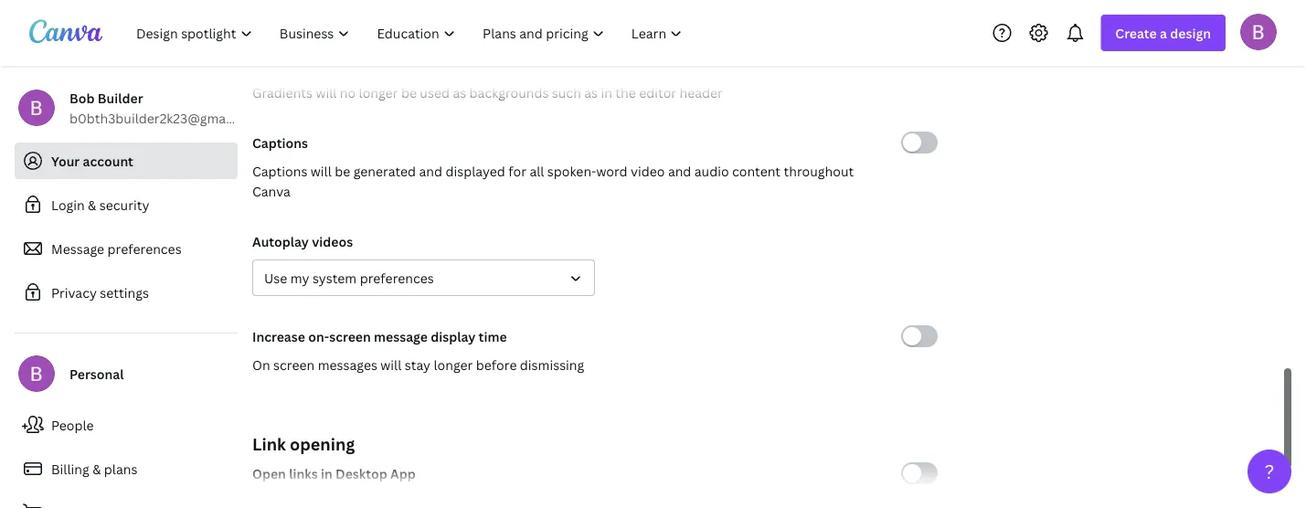 Task type: vqa. For each thing, say whether or not it's contained in the screenshot.
The 'Message Preferences' link
yes



Task type: describe. For each thing, give the bounding box(es) containing it.
on
[[252, 356, 270, 374]]

create a design button
[[1101, 15, 1226, 51]]

opening
[[290, 433, 355, 455]]

0 vertical spatial screen
[[329, 328, 371, 345]]

privacy
[[51, 284, 97, 301]]

header
[[680, 84, 723, 101]]

2 and from the left
[[668, 162, 692, 180]]

gradients will no longer be used as backgrounds such as in the editor header
[[252, 84, 723, 101]]

generated
[[354, 162, 416, 180]]

autoplay videos
[[252, 233, 353, 250]]

open links in desktop app
[[252, 465, 416, 482]]

increase on-screen message display time
[[252, 328, 507, 345]]

1 and from the left
[[419, 162, 443, 180]]

display
[[431, 328, 476, 345]]

editor
[[639, 84, 677, 101]]

captions for captions will be generated and displayed for all spoken-word video and audio content throughout canva
[[252, 162, 308, 180]]

0 vertical spatial longer
[[359, 84, 398, 101]]

message
[[51, 240, 104, 257]]

app
[[390, 465, 416, 482]]

plans
[[104, 460, 138, 478]]

captions will be generated and displayed for all spoken-word video and audio content throughout canva
[[252, 162, 854, 200]]

displayed
[[446, 162, 505, 180]]

your account
[[51, 152, 133, 170]]

system
[[313, 269, 357, 287]]

people link
[[15, 407, 238, 443]]

captions for captions
[[252, 134, 308, 151]]

2 as from the left
[[585, 84, 598, 101]]

preferences inside button
[[360, 269, 434, 287]]

b0bth3builder2k23@gmail.com
[[69, 109, 263, 127]]

backgrounds
[[470, 84, 549, 101]]

will for be
[[311, 162, 332, 180]]

used
[[420, 84, 450, 101]]

login & security link
[[15, 187, 238, 223]]

use
[[264, 269, 287, 287]]

billing & plans
[[51, 460, 138, 478]]

create
[[1116, 24, 1157, 42]]

login
[[51, 196, 85, 214]]

1 horizontal spatial in
[[601, 84, 613, 101]]

top level navigation element
[[124, 15, 698, 51]]

your account link
[[15, 143, 238, 179]]

message preferences
[[51, 240, 182, 257]]

account
[[83, 152, 133, 170]]

security
[[99, 196, 149, 214]]

word
[[597, 162, 628, 180]]

preferences inside "link"
[[107, 240, 182, 257]]

the
[[616, 84, 636, 101]]

dismissing
[[520, 356, 585, 374]]

bob builder b0bth3builder2k23@gmail.com
[[69, 89, 263, 127]]

1 as from the left
[[453, 84, 466, 101]]



Task type: locate. For each thing, give the bounding box(es) containing it.
your
[[51, 152, 80, 170]]

message
[[374, 328, 428, 345]]

& left the plans
[[92, 460, 101, 478]]

as right used
[[453, 84, 466, 101]]

video
[[631, 162, 665, 180]]

as
[[453, 84, 466, 101], [585, 84, 598, 101]]

no
[[340, 84, 356, 101]]

be left used
[[401, 84, 417, 101]]

Use my system preferences button
[[252, 260, 595, 296]]

create a design
[[1116, 24, 1212, 42]]

autoplay
[[252, 233, 309, 250]]

bob
[[69, 89, 95, 107]]

1 captions from the top
[[252, 134, 308, 151]]

be
[[401, 84, 417, 101], [335, 162, 350, 180]]

billing & plans link
[[15, 451, 238, 487]]

open
[[252, 465, 286, 482]]

0 horizontal spatial and
[[419, 162, 443, 180]]

will left the generated
[[311, 162, 332, 180]]

& for login
[[88, 196, 96, 214]]

in right links on the bottom left
[[321, 465, 333, 482]]

1 vertical spatial &
[[92, 460, 101, 478]]

preferences up message
[[360, 269, 434, 287]]

and left displayed
[[419, 162, 443, 180]]

1 horizontal spatial be
[[401, 84, 417, 101]]

screen
[[329, 328, 371, 345], [273, 356, 315, 374]]

videos
[[312, 233, 353, 250]]

1 vertical spatial captions
[[252, 162, 308, 180]]

1 horizontal spatial screen
[[329, 328, 371, 345]]

1 horizontal spatial preferences
[[360, 269, 434, 287]]

in left the
[[601, 84, 613, 101]]

1 horizontal spatial longer
[[434, 356, 473, 374]]

personal
[[69, 365, 124, 383]]

message preferences link
[[15, 230, 238, 267]]

longer down display
[[434, 356, 473, 374]]

&
[[88, 196, 96, 214], [92, 460, 101, 478]]

captions inside captions will be generated and displayed for all spoken-word video and audio content throughout canva
[[252, 162, 308, 180]]

0 vertical spatial will
[[316, 84, 337, 101]]

all
[[530, 162, 544, 180]]

0 vertical spatial be
[[401, 84, 417, 101]]

as right such
[[585, 84, 598, 101]]

use my system preferences
[[264, 269, 434, 287]]

time
[[479, 328, 507, 345]]

will left "no"
[[316, 84, 337, 101]]

screen down increase
[[273, 356, 315, 374]]

builder
[[98, 89, 143, 107]]

throughout
[[784, 162, 854, 180]]

0 horizontal spatial be
[[335, 162, 350, 180]]

content
[[732, 162, 781, 180]]

preferences
[[107, 240, 182, 257], [360, 269, 434, 287]]

link
[[252, 433, 286, 455]]

a
[[1160, 24, 1168, 42]]

will
[[316, 84, 337, 101], [311, 162, 332, 180], [381, 356, 402, 374]]

and
[[419, 162, 443, 180], [668, 162, 692, 180]]

messages
[[318, 356, 378, 374]]

?
[[1265, 459, 1275, 485]]

stay
[[405, 356, 431, 374]]

0 vertical spatial preferences
[[107, 240, 182, 257]]

1 vertical spatial preferences
[[360, 269, 434, 287]]

1 horizontal spatial as
[[585, 84, 598, 101]]

& right login
[[88, 196, 96, 214]]

design
[[1171, 24, 1212, 42]]

links
[[289, 465, 318, 482]]

1 vertical spatial in
[[321, 465, 333, 482]]

0 horizontal spatial as
[[453, 84, 466, 101]]

privacy settings
[[51, 284, 149, 301]]

audio
[[695, 162, 729, 180]]

on-
[[308, 328, 329, 345]]

will for no
[[316, 84, 337, 101]]

1 horizontal spatial and
[[668, 162, 692, 180]]

0 horizontal spatial screen
[[273, 356, 315, 374]]

longer right "no"
[[359, 84, 398, 101]]

people
[[51, 417, 94, 434]]

& for billing
[[92, 460, 101, 478]]

canva
[[252, 182, 291, 200]]

captions
[[252, 134, 308, 151], [252, 162, 308, 180]]

be left the generated
[[335, 162, 350, 180]]

0 vertical spatial in
[[601, 84, 613, 101]]

spoken-
[[548, 162, 597, 180]]

privacy settings link
[[15, 274, 238, 311]]

bob builder image
[[1241, 13, 1277, 50]]

login & security
[[51, 196, 149, 214]]

my
[[291, 269, 309, 287]]

be inside captions will be generated and displayed for all spoken-word video and audio content throughout canva
[[335, 162, 350, 180]]

gradients
[[252, 84, 313, 101]]

increase
[[252, 328, 305, 345]]

1 vertical spatial will
[[311, 162, 332, 180]]

before
[[476, 356, 517, 374]]

such
[[552, 84, 581, 101]]

link opening
[[252, 433, 355, 455]]

preferences down login & security link
[[107, 240, 182, 257]]

2 captions from the top
[[252, 162, 308, 180]]

0 horizontal spatial longer
[[359, 84, 398, 101]]

1 vertical spatial be
[[335, 162, 350, 180]]

0 vertical spatial captions
[[252, 134, 308, 151]]

desktop
[[336, 465, 387, 482]]

will inside captions will be generated and displayed for all spoken-word video and audio content throughout canva
[[311, 162, 332, 180]]

0 vertical spatial &
[[88, 196, 96, 214]]

on screen messages will stay longer before dismissing
[[252, 356, 585, 374]]

0 horizontal spatial preferences
[[107, 240, 182, 257]]

billing
[[51, 460, 89, 478]]

1 vertical spatial longer
[[434, 356, 473, 374]]

in
[[601, 84, 613, 101], [321, 465, 333, 482]]

for
[[509, 162, 527, 180]]

? button
[[1248, 450, 1292, 494]]

2 vertical spatial will
[[381, 356, 402, 374]]

and right video
[[668, 162, 692, 180]]

screen up messages
[[329, 328, 371, 345]]

settings
[[100, 284, 149, 301]]

1 vertical spatial screen
[[273, 356, 315, 374]]

longer
[[359, 84, 398, 101], [434, 356, 473, 374]]

0 horizontal spatial in
[[321, 465, 333, 482]]

will left stay
[[381, 356, 402, 374]]



